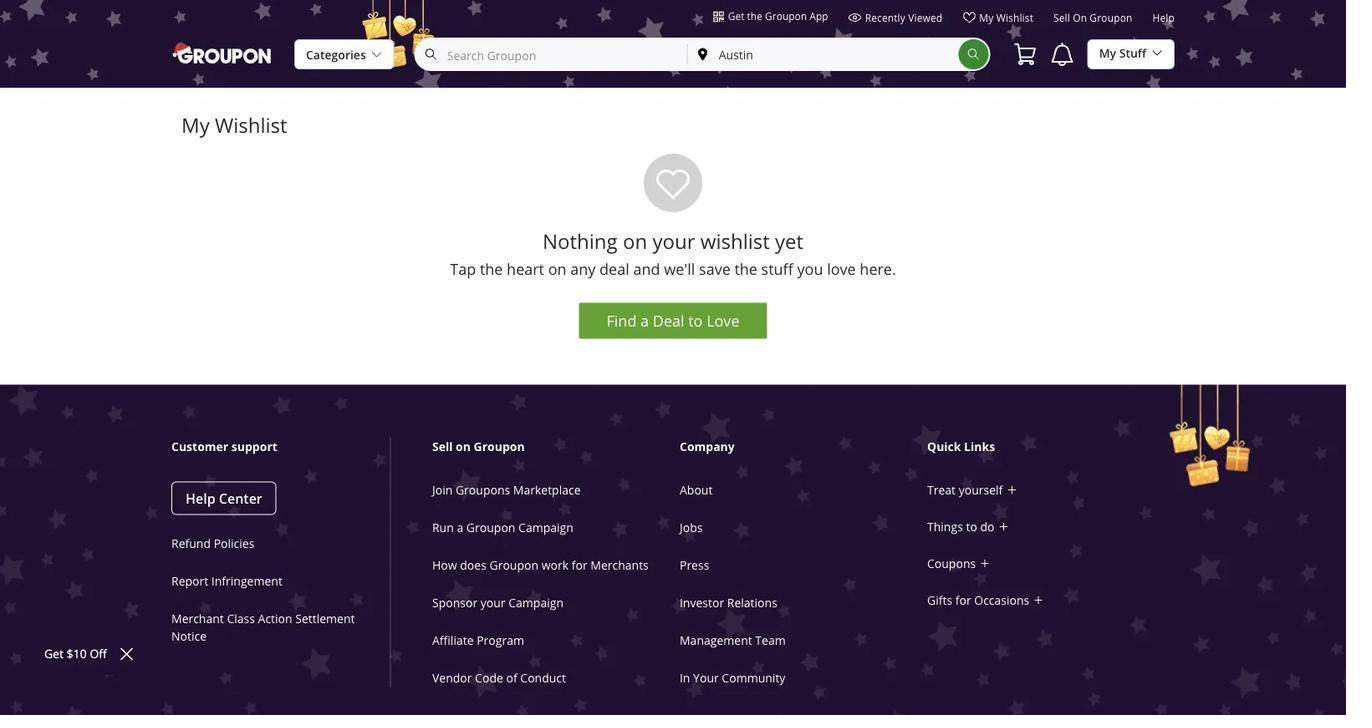 Task type: describe. For each thing, give the bounding box(es) containing it.
vendor
[[432, 671, 472, 686]]

0 vertical spatial my
[[979, 11, 994, 24]]

management team
[[680, 633, 786, 649]]

team
[[755, 633, 786, 649]]

quick
[[927, 439, 961, 455]]

1 vertical spatial to
[[966, 519, 977, 535]]

in
[[680, 671, 690, 686]]

groupons
[[456, 483, 510, 498]]

sell for sell on groupon heading
[[432, 439, 453, 455]]

you
[[797, 259, 823, 279]]

search element
[[959, 39, 989, 69]]

report infringement
[[171, 574, 282, 590]]

sponsor your campaign
[[432, 596, 564, 611]]

management team link
[[680, 633, 786, 649]]

refund
[[171, 536, 211, 552]]

treat
[[927, 482, 956, 498]]

do
[[980, 519, 995, 535]]

run a groupon campaign link
[[432, 521, 573, 536]]

press link
[[680, 558, 709, 574]]

recently viewed link
[[848, 11, 943, 31]]

settlement
[[295, 612, 355, 627]]

nothing on your wishlist yet tap the heart on any deal and we'll save the stuff you love here.
[[450, 228, 896, 279]]

report infringement link
[[171, 574, 282, 590]]

things to do
[[927, 519, 995, 535]]

about
[[680, 483, 713, 498]]

help for help link
[[1153, 11, 1175, 25]]

in your community link
[[680, 671, 785, 686]]

your
[[693, 671, 719, 686]]

sponsor
[[432, 596, 477, 611]]

help link
[[1153, 11, 1175, 31]]

vendor code of conduct
[[432, 671, 566, 686]]

app
[[810, 9, 828, 23]]

nothing
[[543, 228, 618, 255]]

infringement
[[211, 574, 282, 590]]

a for run
[[457, 521, 463, 536]]

groupon up my stuff
[[1090, 11, 1132, 25]]

refund policies link
[[171, 536, 254, 552]]

help center link
[[171, 482, 277, 516]]

the inside button
[[747, 9, 762, 23]]

my wishlist link
[[963, 11, 1033, 31]]

sell on groupon link
[[1053, 11, 1132, 31]]

1 vertical spatial campaign
[[509, 596, 564, 611]]

merchant
[[171, 612, 224, 627]]

how
[[432, 558, 457, 574]]

management
[[680, 633, 752, 649]]

affiliate program link
[[432, 633, 524, 649]]

merchant class action settlement notice link
[[171, 612, 355, 645]]

search image
[[967, 48, 980, 61]]

save
[[699, 259, 731, 279]]

customer support
[[171, 439, 277, 455]]

here.
[[860, 259, 896, 279]]

sell on groupon for the sell on groupon link
[[1053, 11, 1132, 25]]

affiliate
[[432, 633, 474, 649]]

things
[[927, 519, 963, 535]]

0 vertical spatial campaign
[[518, 521, 573, 536]]

a for find
[[641, 311, 649, 331]]

the down wishlist
[[734, 259, 757, 279]]

get the groupon app button
[[713, 8, 828, 23]]

my stuff
[[1099, 46, 1146, 61]]

stuff
[[1119, 46, 1146, 61]]

groupon for work
[[489, 558, 538, 574]]

vendor code of conduct link
[[432, 671, 566, 686]]

sell on groupon for sell on groupon heading
[[432, 439, 525, 455]]

get the groupon app
[[728, 9, 828, 23]]

1 vertical spatial your
[[481, 596, 505, 611]]

deal
[[599, 259, 629, 279]]

notice
[[171, 629, 207, 645]]

gifts for occasions
[[927, 593, 1029, 608]]

Search Groupon search field
[[416, 39, 687, 69]]

we'll
[[664, 259, 695, 279]]

heart
[[507, 259, 544, 279]]

report
[[171, 574, 208, 590]]

support
[[231, 439, 277, 455]]

recently viewed
[[865, 11, 943, 24]]

and
[[633, 259, 660, 279]]

the right the tap
[[480, 259, 503, 279]]

join
[[432, 483, 453, 498]]

groupon inside heading
[[474, 439, 525, 455]]

coupons
[[927, 556, 976, 572]]

program
[[477, 633, 524, 649]]

my inside button
[[1099, 46, 1116, 61]]

my wishlist inside my wishlist link
[[979, 11, 1033, 24]]

recently
[[865, 11, 905, 24]]

center
[[219, 490, 262, 508]]

love
[[707, 311, 739, 331]]



Task type: locate. For each thing, give the bounding box(es) containing it.
company heading
[[680, 439, 931, 455]]

0 vertical spatial my wishlist
[[979, 11, 1033, 24]]

on up groupons
[[456, 439, 471, 455]]

your inside 'nothing on your wishlist yet tap the heart on any deal and we'll save the stuff you love here.'
[[652, 228, 695, 255]]

tap
[[450, 259, 476, 279]]

groupon left app on the top of the page
[[765, 9, 807, 23]]

relations
[[727, 596, 777, 611]]

conduct
[[520, 671, 566, 686]]

1 horizontal spatial help
[[1153, 11, 1175, 25]]

sell on groupon inside heading
[[432, 439, 525, 455]]

jobs link
[[680, 521, 703, 536]]

join groupons marketplace
[[432, 483, 581, 498]]

sell on groupon up groupons
[[432, 439, 525, 455]]

sell up notifications inbox icon
[[1053, 11, 1070, 25]]

press
[[680, 558, 709, 574]]

work
[[542, 558, 569, 574]]

0 vertical spatial help
[[1153, 11, 1175, 25]]

in your community
[[680, 671, 785, 686]]

sell on groupon
[[1053, 11, 1132, 25], [432, 439, 525, 455]]

run
[[432, 521, 454, 536]]

1 vertical spatial my wishlist
[[181, 112, 287, 139]]

of
[[506, 671, 517, 686]]

1 horizontal spatial wishlist
[[996, 11, 1033, 24]]

links
[[964, 439, 995, 455]]

join groupons marketplace link
[[432, 483, 581, 498]]

customer support heading
[[171, 439, 390, 455]]

1 horizontal spatial a
[[641, 311, 649, 331]]

0 horizontal spatial help
[[186, 490, 215, 508]]

1 vertical spatial wishlist
[[215, 112, 287, 139]]

1 horizontal spatial my wishlist
[[979, 11, 1033, 24]]

help up my stuff button
[[1153, 11, 1175, 25]]

0 horizontal spatial sell
[[432, 439, 453, 455]]

0 vertical spatial sell on groupon
[[1053, 11, 1132, 25]]

1 horizontal spatial for
[[955, 593, 971, 608]]

treat yourself
[[927, 482, 1003, 498]]

1 vertical spatial sell
[[432, 439, 453, 455]]

my left stuff
[[1099, 46, 1116, 61]]

1 horizontal spatial sell on groupon
[[1053, 11, 1132, 25]]

company
[[680, 439, 735, 455]]

1 vertical spatial for
[[955, 593, 971, 608]]

quick links
[[927, 439, 995, 455]]

0 vertical spatial wishlist
[[996, 11, 1033, 24]]

0 vertical spatial for
[[572, 558, 587, 574]]

code
[[475, 671, 503, 686]]

for right 'work'
[[572, 558, 587, 574]]

0 horizontal spatial a
[[457, 521, 463, 536]]

campaign down how does groupon work for merchants at bottom
[[509, 596, 564, 611]]

wishlist down groupon image
[[215, 112, 287, 139]]

groupon up join groupons marketplace
[[474, 439, 525, 455]]

0 horizontal spatial wishlist
[[215, 112, 287, 139]]

1 vertical spatial sell on groupon
[[432, 439, 525, 455]]

about link
[[680, 483, 713, 498]]

class
[[227, 612, 255, 627]]

0 vertical spatial a
[[641, 311, 649, 331]]

does
[[460, 558, 486, 574]]

the right get
[[747, 9, 762, 23]]

wishlist
[[996, 11, 1033, 24], [215, 112, 287, 139]]

groupon
[[765, 9, 807, 23], [1090, 11, 1132, 25], [474, 439, 525, 455], [466, 521, 515, 536], [489, 558, 538, 574]]

groupon down run a groupon campaign link
[[489, 558, 538, 574]]

your up we'll
[[652, 228, 695, 255]]

quick links heading
[[927, 439, 1178, 455]]

for
[[572, 558, 587, 574], [955, 593, 971, 608]]

customer
[[171, 439, 228, 455]]

the
[[747, 9, 762, 23], [480, 259, 503, 279], [734, 259, 757, 279]]

my up search element
[[979, 11, 994, 24]]

investor relations
[[680, 596, 777, 611]]

help
[[1153, 11, 1175, 25], [186, 490, 215, 508]]

groupon down groupons
[[466, 521, 515, 536]]

jobs
[[680, 521, 703, 536]]

marketplace
[[513, 483, 581, 498]]

sell inside heading
[[432, 439, 453, 455]]

sponsor your campaign link
[[432, 596, 564, 611]]

on inside heading
[[456, 439, 471, 455]]

gifts
[[927, 593, 952, 608]]

affiliate program
[[432, 633, 524, 649]]

1 vertical spatial my
[[1099, 46, 1116, 61]]

0 horizontal spatial for
[[572, 558, 587, 574]]

love
[[827, 259, 856, 279]]

0 vertical spatial your
[[652, 228, 695, 255]]

find
[[607, 311, 637, 331]]

1 horizontal spatial my
[[979, 11, 994, 24]]

campaign down marketplace
[[518, 521, 573, 536]]

stuff
[[761, 259, 793, 279]]

categories button
[[294, 39, 394, 70]]

viewed
[[908, 11, 943, 24]]

on up notifications inbox icon
[[1073, 11, 1087, 25]]

my down groupon image
[[181, 112, 210, 139]]

groupon image
[[171, 41, 274, 65]]

2 vertical spatial my
[[181, 112, 210, 139]]

my wishlist
[[979, 11, 1033, 24], [181, 112, 287, 139]]

campaign
[[518, 521, 573, 536], [509, 596, 564, 611]]

for right gifts
[[955, 593, 971, 608]]

your right sponsor
[[481, 596, 505, 611]]

1 horizontal spatial sell
[[1053, 11, 1070, 25]]

help center
[[186, 490, 262, 508]]

how does groupon work for merchants
[[432, 558, 649, 574]]

my wishlist up search element
[[979, 11, 1033, 24]]

1 vertical spatial help
[[186, 490, 215, 508]]

Search Groupon search field
[[414, 38, 990, 71]]

sell for the sell on groupon link
[[1053, 11, 1070, 25]]

0 vertical spatial to
[[688, 311, 703, 331]]

groupon inside button
[[765, 9, 807, 23]]

find a deal to love link
[[579, 303, 767, 339]]

to
[[688, 311, 703, 331], [966, 519, 977, 535]]

0 horizontal spatial my
[[181, 112, 210, 139]]

2 horizontal spatial my
[[1099, 46, 1116, 61]]

to left do
[[966, 519, 977, 535]]

1 horizontal spatial to
[[966, 519, 977, 535]]

my stuff button
[[1087, 38, 1175, 69]]

run a groupon campaign
[[432, 521, 573, 536]]

on left any
[[548, 259, 566, 279]]

my wishlist down groupon image
[[181, 112, 287, 139]]

yet
[[775, 228, 803, 255]]

sell
[[1053, 11, 1070, 25], [432, 439, 453, 455]]

0 horizontal spatial to
[[688, 311, 703, 331]]

policies
[[214, 536, 254, 552]]

merchants
[[591, 558, 649, 574]]

investor relations link
[[680, 596, 777, 611]]

get
[[728, 9, 744, 23]]

sell up join
[[432, 439, 453, 455]]

1 horizontal spatial your
[[652, 228, 695, 255]]

sell on groupon up my stuff
[[1053, 11, 1132, 25]]

occasions
[[974, 593, 1029, 608]]

help left center
[[186, 490, 215, 508]]

a right run
[[457, 521, 463, 536]]

0 horizontal spatial sell on groupon
[[432, 439, 525, 455]]

a right find
[[641, 311, 649, 331]]

categories
[[306, 47, 366, 63]]

0 horizontal spatial your
[[481, 596, 505, 611]]

groupon for campaign
[[466, 521, 515, 536]]

Austin search field
[[688, 39, 959, 69]]

groupon for app
[[765, 9, 807, 23]]

deal
[[653, 311, 684, 331]]

investor
[[680, 596, 724, 611]]

any
[[570, 259, 596, 279]]

merchant class action settlement notice
[[171, 612, 355, 645]]

0 horizontal spatial my wishlist
[[181, 112, 287, 139]]

sell on groupon heading
[[432, 439, 683, 455]]

on up the and
[[623, 228, 647, 255]]

1 vertical spatial a
[[457, 521, 463, 536]]

action
[[258, 612, 292, 627]]

my
[[979, 11, 994, 24], [1099, 46, 1116, 61], [181, 112, 210, 139]]

notifications inbox image
[[1049, 41, 1076, 68]]

help for help center
[[186, 490, 215, 508]]

wishlist
[[700, 228, 770, 255]]

wishlist left the sell on groupon link
[[996, 11, 1033, 24]]

refund policies
[[171, 536, 254, 552]]

0 vertical spatial sell
[[1053, 11, 1070, 25]]

find a deal to love
[[607, 311, 739, 331]]

how does groupon work for merchants link
[[432, 558, 649, 574]]

to right deal
[[688, 311, 703, 331]]



Task type: vqa. For each thing, say whether or not it's contained in the screenshot.
D.C.
no



